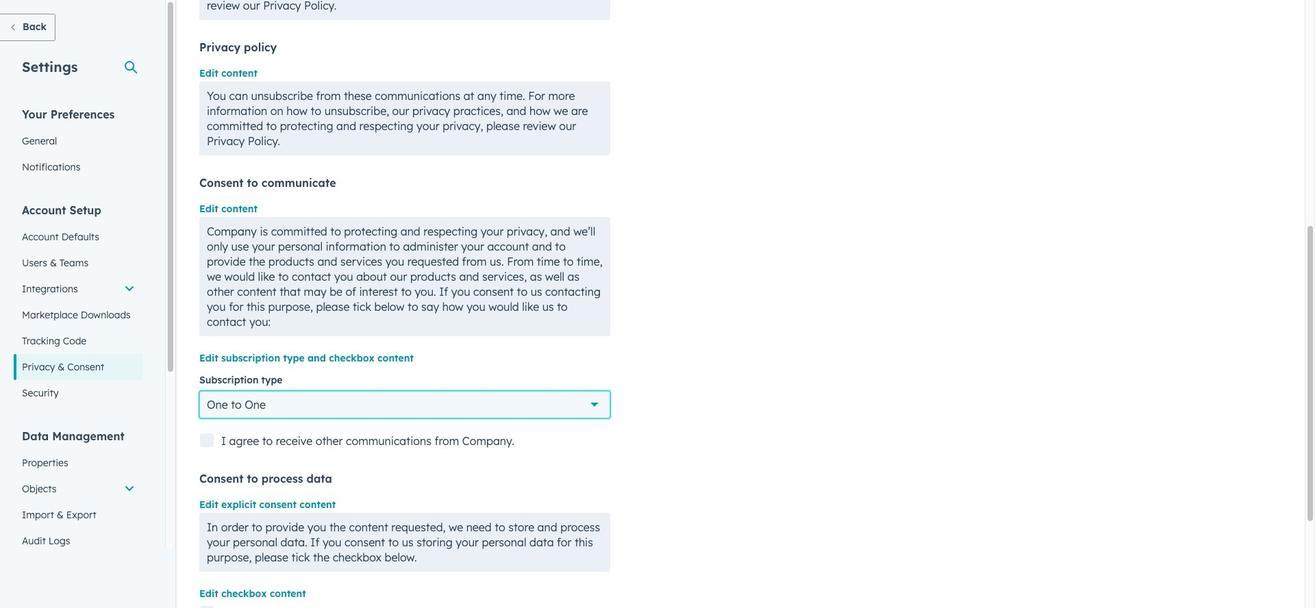 Task type: describe. For each thing, give the bounding box(es) containing it.
account setup element
[[14, 203, 143, 406]]



Task type: vqa. For each thing, say whether or not it's contained in the screenshot.
Account Setup 'Element'
yes



Task type: locate. For each thing, give the bounding box(es) containing it.
data management element
[[14, 429, 143, 554]]

your preferences element
[[14, 107, 143, 180]]



